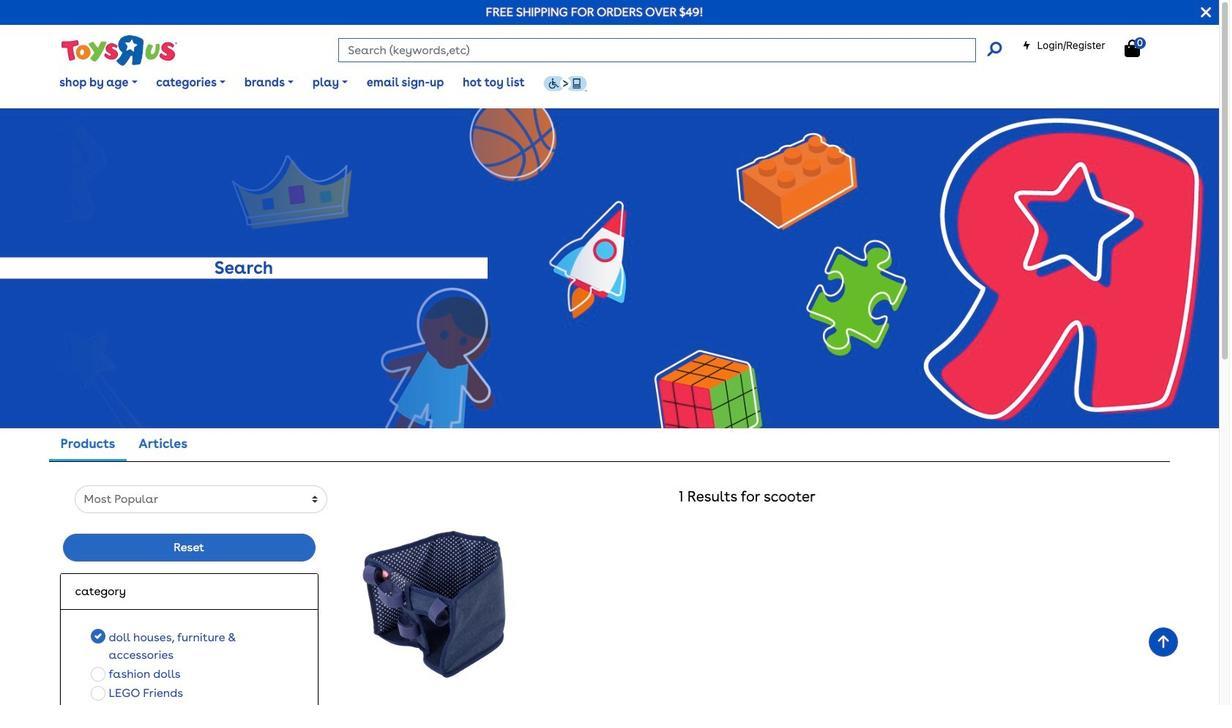 Task type: vqa. For each thing, say whether or not it's contained in the screenshot.
Enter Keyword or Item No. SEARCH FIELD
yes



Task type: locate. For each thing, give the bounding box(es) containing it.
this icon serves as a link to download the essential accessibility assistive technology app for individuals with physical disabilities. it is featured as part of our commitment to diversity and inclusion. image
[[544, 75, 588, 92]]

None search field
[[339, 38, 1002, 62]]

tab list
[[49, 428, 199, 462]]

menu bar
[[50, 57, 1220, 108]]

main content
[[0, 108, 1220, 705]]

Enter Keyword or Item No. search field
[[339, 38, 977, 62]]



Task type: describe. For each thing, give the bounding box(es) containing it.
gotz bike seat blue clouds - for dolls up to 20 in image
[[361, 531, 508, 678]]

toys r us image
[[60, 34, 177, 67]]

close button image
[[1201, 4, 1211, 21]]

category element
[[75, 583, 303, 601]]

shopping bag image
[[1125, 40, 1140, 57]]



